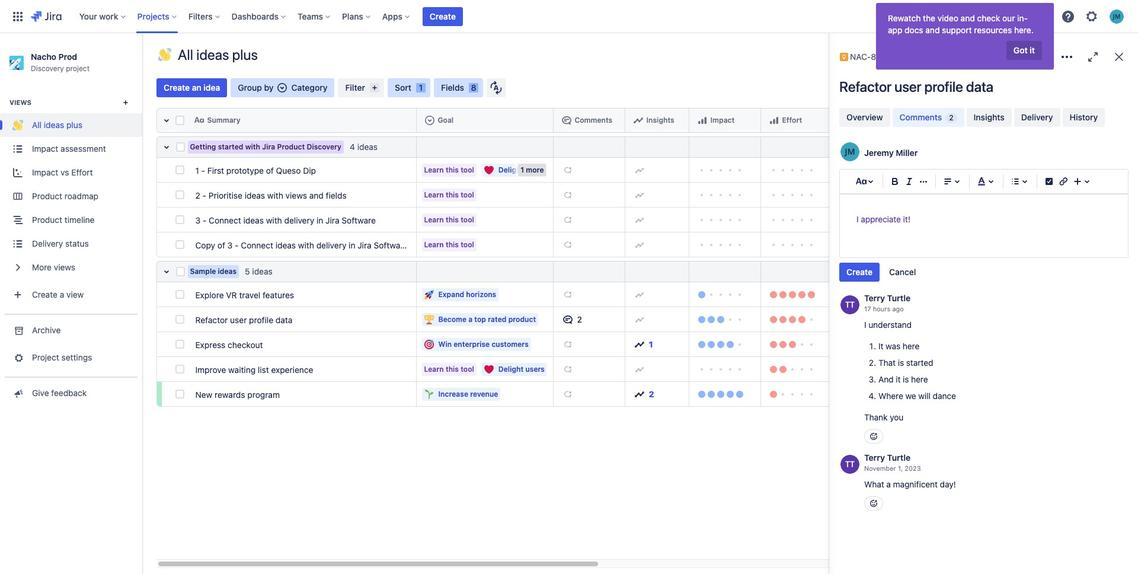 Task type: describe. For each thing, give the bounding box(es) containing it.
impact vs effort
[[32, 168, 93, 178]]

new
[[195, 389, 213, 399]]

all ideas plus inside group
[[32, 120, 82, 130]]

what a magnificent day!
[[865, 479, 957, 489]]

add reaction image
[[870, 499, 879, 508]]

by
[[264, 82, 274, 93]]

nac-
[[851, 52, 872, 62]]

create a view button
[[0, 283, 142, 307]]

our
[[1003, 13, 1016, 23]]

rewards
[[215, 389, 245, 399]]

comments inside button
[[575, 115, 613, 124]]

- for connect
[[203, 215, 207, 225]]

0 vertical spatial and
[[961, 13, 976, 23]]

where
[[879, 391, 904, 401]]

2023
[[905, 464, 922, 472]]

learn this tool for 2 - prioritise ideas with views and fields
[[424, 190, 474, 199]]

1 horizontal spatial delivery
[[317, 240, 347, 250]]

terry turtle november 1, 2023
[[865, 452, 922, 472]]

idea
[[204, 82, 220, 93]]

1 horizontal spatial in
[[349, 240, 356, 250]]

experience
[[271, 364, 313, 375]]

1 horizontal spatial comments
[[900, 112, 943, 122]]

it for and
[[896, 374, 901, 384]]

5 this from the top
[[446, 364, 459, 373]]

:dart: image
[[424, 340, 434, 349]]

plus inside group
[[66, 120, 82, 130]]

give feedback button
[[0, 382, 142, 405]]

assessment
[[61, 144, 106, 154]]

users for improve waiting list experience
[[526, 364, 545, 373]]

day!
[[940, 479, 957, 489]]

it was here
[[879, 341, 920, 351]]

increase
[[439, 389, 469, 398]]

impact for impact assessment
[[32, 144, 58, 154]]

0 vertical spatial views
[[286, 190, 307, 200]]

1 inside button
[[649, 339, 653, 349]]

jira product discovery navigation element
[[0, 33, 142, 574]]

copy
[[195, 240, 215, 250]]

1 vertical spatial connect
[[241, 240, 273, 250]]

sample ideas
[[190, 267, 237, 276]]

dance
[[933, 391, 957, 401]]

become
[[439, 315, 467, 324]]

fields
[[326, 190, 347, 200]]

filters
[[189, 11, 213, 21]]

express checkout
[[195, 340, 263, 350]]

insights image
[[634, 115, 643, 125]]

tool for 3 - connect ideas with delivery in jira software
[[461, 215, 474, 224]]

1 horizontal spatial user
[[895, 78, 922, 95]]

features
[[263, 290, 294, 300]]

0 vertical spatial 8
[[872, 52, 877, 62]]

and it is here
[[879, 374, 929, 384]]

we
[[906, 391, 917, 401]]

feedback image
[[12, 388, 24, 399]]

comments button
[[558, 111, 621, 130]]

0 vertical spatial software
[[342, 215, 376, 225]]

1 horizontal spatial insights button
[[967, 108, 1012, 127]]

that
[[879, 358, 896, 368]]

- for first
[[201, 165, 205, 175]]

create an idea button
[[157, 78, 227, 97]]

current project sidebar image
[[129, 47, 155, 71]]

more views
[[32, 262, 75, 273]]

understand
[[869, 320, 912, 330]]

category
[[292, 82, 328, 93]]

i for i understand
[[865, 320, 867, 330]]

:wave: image
[[158, 48, 171, 61]]

filter
[[345, 82, 365, 93]]

turtle for terry turtle 17 hours ago
[[888, 293, 911, 303]]

delight users for improve waiting list experience
[[499, 364, 545, 373]]

goal button
[[421, 111, 549, 130]]

dip
[[303, 165, 316, 175]]

customers
[[492, 340, 529, 348]]

waiting
[[228, 364, 256, 375]]

search image
[[918, 12, 928, 21]]

this for copy of 3 - connect ideas with delivery in jira software
[[446, 240, 459, 249]]

archive button
[[0, 319, 142, 343]]

here.
[[1015, 25, 1034, 35]]

win enterprise customers
[[439, 340, 529, 348]]

5 learn this tool from the top
[[424, 364, 474, 373]]

program
[[248, 389, 280, 399]]

impact for impact vs effort
[[32, 168, 58, 178]]

summary
[[207, 115, 241, 124]]

1 vertical spatial is
[[903, 374, 910, 384]]

product timeline
[[32, 215, 95, 225]]

timeline
[[65, 215, 95, 225]]

improve waiting list experience
[[195, 364, 313, 375]]

0 vertical spatial data
[[967, 78, 994, 95]]

it for got
[[1030, 45, 1036, 55]]

view
[[66, 290, 84, 300]]

text styles image
[[855, 174, 869, 189]]

2 cell from the left
[[554, 108, 626, 133]]

where we will dance
[[879, 391, 957, 401]]

work
[[99, 11, 118, 21]]

group by
[[238, 82, 274, 93]]

comments image
[[563, 315, 573, 324]]

5 tool from the top
[[461, 364, 474, 373]]

impact vs effort link
[[0, 161, 142, 185]]

revenue
[[470, 389, 498, 398]]

1 horizontal spatial all
[[178, 46, 193, 63]]

3 cell from the left
[[626, 108, 690, 133]]

0 vertical spatial connect
[[209, 215, 241, 225]]

create button inside "primary" element
[[423, 7, 463, 26]]

group containing create
[[840, 263, 924, 282]]

learn this tool for copy of 3 - connect ideas with delivery in jira software
[[424, 240, 474, 249]]

travel
[[239, 290, 261, 300]]

2 - prioritise ideas with views and fields
[[195, 190, 347, 200]]

:heart: image
[[484, 165, 494, 175]]

0 horizontal spatial user
[[230, 315, 247, 325]]

rated
[[488, 315, 507, 324]]

terry for terry turtle november 1, 2023
[[865, 452, 886, 463]]

tool for 2 - prioritise ideas with views and fields
[[461, 190, 474, 199]]

1 horizontal spatial 3
[[228, 240, 233, 250]]

1 vertical spatial here
[[912, 374, 929, 384]]

what
[[865, 479, 885, 489]]

filter button
[[338, 78, 384, 97]]

support
[[943, 25, 972, 35]]

5
[[245, 266, 250, 276]]

apps button
[[379, 7, 415, 26]]

projects
[[137, 11, 170, 21]]

win
[[439, 340, 452, 348]]

1 horizontal spatial profile
[[925, 78, 964, 95]]

create an idea
[[164, 82, 220, 93]]

0 horizontal spatial refactor
[[195, 315, 228, 325]]

1 learn from the top
[[424, 165, 444, 174]]

horizons
[[466, 290, 497, 299]]

1 more
[[521, 165, 544, 174]]

tab list containing overview
[[839, 107, 1130, 128]]

1 button
[[630, 335, 685, 354]]

Search field
[[913, 7, 1032, 26]]

plans
[[342, 11, 363, 21]]

autosave is enabled image
[[491, 81, 502, 95]]

archive
[[32, 325, 61, 335]]

1 horizontal spatial create button
[[840, 263, 880, 282]]

november
[[865, 464, 897, 472]]

learn for 2 - prioritise ideas with views and fields
[[424, 190, 444, 199]]

sort
[[395, 82, 412, 93]]

1 vertical spatial data
[[276, 315, 293, 325]]

i for i appreciate it!
[[857, 214, 859, 224]]

magnificent
[[894, 479, 938, 489]]

5 cell from the left
[[762, 108, 833, 133]]

a for what
[[887, 479, 891, 489]]

create inside "primary" element
[[430, 11, 456, 21]]

resources
[[975, 25, 1013, 35]]

0 vertical spatial here
[[903, 341, 920, 351]]

add reaction image
[[870, 432, 879, 441]]

1 horizontal spatial insights
[[974, 112, 1005, 122]]

impact for impact
[[711, 115, 735, 124]]

help image
[[1062, 9, 1076, 23]]

jeremy miller
[[865, 147, 918, 157]]

0 vertical spatial 2 button
[[558, 310, 621, 329]]

0 vertical spatial delivery
[[284, 215, 315, 225]]

create inside 'button'
[[164, 82, 190, 93]]

queso
[[276, 165, 301, 175]]

expand horizons
[[439, 290, 497, 299]]

project
[[66, 64, 90, 73]]

1 this from the top
[[446, 165, 459, 174]]

0 horizontal spatial 3
[[195, 215, 201, 225]]

all inside all ideas plus link
[[32, 120, 42, 130]]

1 cell from the left
[[417, 108, 554, 133]]

primary element
[[7, 0, 904, 33]]

2 inside tab list
[[950, 113, 954, 122]]

- for prioritise
[[203, 190, 206, 200]]

project settings button
[[0, 346, 142, 370]]

it
[[879, 341, 884, 351]]

effort inside "link"
[[71, 168, 93, 178]]



Task type: locate. For each thing, give the bounding box(es) containing it.
comments up miller at the right of page
[[900, 112, 943, 122]]

1 vertical spatial it
[[896, 374, 901, 384]]

connect up 5 ideas
[[241, 240, 273, 250]]

1 horizontal spatial delivery
[[1022, 112, 1054, 122]]

0 vertical spatial effort
[[783, 115, 803, 124]]

0 horizontal spatial and
[[309, 190, 324, 200]]

i inside text field
[[857, 214, 859, 224]]

this for 2 - prioritise ideas with views and fields
[[446, 190, 459, 199]]

1 vertical spatial 3
[[228, 240, 233, 250]]

effort right vs
[[71, 168, 93, 178]]

impact right the impact "icon"
[[711, 115, 735, 124]]

discovery inside nacho prod discovery project
[[31, 64, 64, 73]]

settings
[[61, 353, 92, 363]]

dashboards
[[232, 11, 279, 21]]

2 button
[[558, 310, 621, 329], [630, 385, 685, 404]]

1 users from the top
[[526, 165, 545, 174]]

turtle inside the terry turtle november 1, 2023
[[888, 452, 911, 463]]

1 learn this tool from the top
[[424, 165, 474, 174]]

insights button left delivery button
[[967, 108, 1012, 127]]

improve
[[195, 364, 226, 375]]

close image
[[1113, 50, 1127, 64]]

users
[[526, 165, 545, 174], [526, 364, 545, 373]]

1 vertical spatial profile
[[249, 315, 274, 325]]

impact up "impact vs effort"
[[32, 144, 58, 154]]

0 vertical spatial user
[[895, 78, 922, 95]]

1 horizontal spatial it
[[1030, 45, 1036, 55]]

main content
[[0, 3, 1139, 574]]

0 vertical spatial refactor user profile data
[[840, 78, 994, 95]]

is down "that is started"
[[903, 374, 910, 384]]

delivery inside group
[[32, 239, 63, 249]]

delivery left history
[[1022, 112, 1054, 122]]

terry
[[865, 293, 886, 303], [865, 452, 886, 463]]

all up impact assessment on the left top of the page
[[32, 120, 42, 130]]

0 horizontal spatial i
[[857, 214, 859, 224]]

you
[[890, 412, 904, 422]]

1 vertical spatial refactor
[[195, 315, 228, 325]]

0 vertical spatial delight users
[[499, 165, 545, 174]]

1 vertical spatial user
[[230, 315, 247, 325]]

of
[[266, 165, 274, 175], [218, 240, 225, 250]]

2 terry from the top
[[865, 452, 886, 463]]

0 horizontal spatial insights button
[[630, 111, 685, 130]]

0 horizontal spatial create button
[[423, 7, 463, 26]]

4 cell from the left
[[690, 108, 762, 133]]

a right the what
[[887, 479, 891, 489]]

your work
[[79, 11, 118, 21]]

delight users for 1 - first prototype of queso dip
[[499, 165, 545, 174]]

3 learn from the top
[[424, 215, 444, 224]]

:seedling: image
[[424, 389, 434, 399], [424, 389, 434, 399]]

plans button
[[339, 7, 375, 26]]

1 vertical spatial plus
[[66, 120, 82, 130]]

0 horizontal spatial of
[[218, 240, 225, 250]]

effort
[[783, 115, 803, 124], [71, 168, 93, 178]]

delight users right :heart: image
[[499, 165, 545, 174]]

0 horizontal spatial views
[[54, 262, 75, 273]]

insights left delivery button
[[974, 112, 1005, 122]]

0 vertical spatial 3
[[195, 215, 201, 225]]

1 horizontal spatial plus
[[232, 46, 258, 63]]

1 insights image from the top
[[635, 340, 644, 349]]

i down 17
[[865, 320, 867, 330]]

0 horizontal spatial comments
[[575, 115, 613, 124]]

profile down travel at the bottom of page
[[249, 315, 274, 325]]

this for 3 - connect ideas with delivery in jira software
[[446, 215, 459, 224]]

insights image for 1
[[635, 340, 644, 349]]

1 vertical spatial impact
[[32, 144, 58, 154]]

all ideas plus
[[178, 46, 258, 63], [32, 120, 82, 130]]

here up where we will dance
[[912, 374, 929, 384]]

delight down customers
[[499, 364, 524, 373]]

1 horizontal spatial effort
[[783, 115, 803, 124]]

expand image
[[1087, 50, 1101, 64]]

give feedback
[[32, 388, 87, 398]]

1 tool from the top
[[461, 165, 474, 174]]

it right and
[[896, 374, 901, 384]]

insights right insights image
[[647, 115, 675, 124]]

0 horizontal spatial it
[[896, 374, 901, 384]]

here up "that is started"
[[903, 341, 920, 351]]

1 vertical spatial all
[[32, 120, 42, 130]]

:trophy: image
[[424, 315, 434, 324]]

add image
[[563, 165, 573, 175], [563, 165, 573, 175], [635, 165, 644, 175], [563, 190, 573, 200], [563, 215, 573, 224], [563, 215, 573, 224], [563, 240, 573, 249], [563, 240, 573, 249], [635, 240, 644, 249], [563, 290, 573, 299], [563, 290, 573, 299], [563, 364, 573, 374], [635, 364, 644, 374], [563, 389, 573, 399]]

- left 'prioritise' at the top left of the page
[[203, 190, 206, 200]]

4 learn from the top
[[424, 240, 444, 249]]

comments
[[900, 112, 943, 122], [575, 115, 613, 124]]

cancel
[[890, 267, 917, 277]]

3 learn this tool from the top
[[424, 215, 474, 224]]

0 horizontal spatial in
[[317, 215, 323, 225]]

- right copy
[[235, 240, 239, 250]]

your profile and settings image
[[1110, 9, 1125, 23]]

learn this tool
[[424, 165, 474, 174], [424, 190, 474, 199], [424, 215, 474, 224], [424, 240, 474, 249], [424, 364, 474, 373]]

learn this tool for 3 - connect ideas with delivery in jira software
[[424, 215, 474, 224]]

terry inside the terry turtle november 1, 2023
[[865, 452, 886, 463]]

1 vertical spatial software
[[374, 240, 408, 250]]

it inside button
[[1030, 45, 1036, 55]]

dashboards button
[[228, 7, 291, 26]]

:rocket: image
[[424, 290, 434, 299], [424, 290, 434, 299]]

0 horizontal spatial 2 button
[[558, 310, 621, 329]]

delivery for delivery
[[1022, 112, 1054, 122]]

1 vertical spatial terry
[[865, 452, 886, 463]]

-
[[201, 165, 205, 175], [203, 190, 206, 200], [203, 215, 207, 225], [235, 240, 239, 250]]

4 learn this tool from the top
[[424, 240, 474, 249]]

link image
[[1057, 174, 1071, 189]]

i
[[857, 214, 859, 224], [865, 320, 867, 330]]

a left the "view"
[[60, 290, 64, 300]]

2 learn this tool from the top
[[424, 190, 474, 199]]

increase revenue
[[439, 389, 498, 398]]

0 vertical spatial insights image
[[635, 340, 644, 349]]

delivery for delivery status
[[32, 239, 63, 249]]

collapse all image
[[159, 113, 173, 128]]

delight users down customers
[[499, 364, 545, 373]]

1 vertical spatial all ideas plus
[[32, 120, 82, 130]]

0 vertical spatial terry
[[865, 293, 886, 303]]

- left first
[[201, 165, 205, 175]]

video
[[938, 13, 959, 23]]

give
[[32, 388, 49, 398]]

impact inside button
[[711, 115, 735, 124]]

delivery
[[1022, 112, 1054, 122], [32, 239, 63, 249]]

impact assessment link
[[0, 137, 142, 161]]

new rewards program
[[195, 389, 280, 399]]

thank
[[865, 412, 888, 422]]

2 delight from the top
[[499, 364, 524, 373]]

goal image
[[425, 115, 434, 125]]

4 tool from the top
[[461, 240, 474, 249]]

banner containing your work
[[0, 0, 1139, 33]]

:dart: image
[[424, 340, 434, 349]]

1 horizontal spatial a
[[469, 315, 473, 324]]

1 horizontal spatial and
[[926, 25, 940, 35]]

2 this from the top
[[446, 190, 459, 199]]

refactor
[[840, 78, 892, 95], [195, 315, 228, 325]]

copy of 3 - connect ideas with delivery in jira software
[[195, 240, 408, 250]]

i understand
[[865, 320, 912, 330]]

0 vertical spatial plus
[[232, 46, 258, 63]]

impact inside "link"
[[32, 168, 58, 178]]

data down features at the bottom left of the page
[[276, 315, 293, 325]]

0 vertical spatial impact
[[711, 115, 735, 124]]

effort image
[[770, 115, 779, 125]]

comments image
[[562, 115, 571, 125]]

bold ⌘b image
[[888, 174, 903, 189]]

3 this from the top
[[446, 215, 459, 224]]

delight right :heart: image
[[499, 165, 524, 174]]

group
[[0, 83, 142, 314], [840, 263, 924, 282]]

1 vertical spatial effort
[[71, 168, 93, 178]]

0 horizontal spatial all
[[32, 120, 42, 130]]

1 vertical spatial 2 button
[[630, 385, 685, 404]]

plus up impact assessment link
[[66, 120, 82, 130]]

0 vertical spatial refactor
[[840, 78, 892, 95]]

0 vertical spatial turtle
[[888, 293, 911, 303]]

terry up "november"
[[865, 452, 886, 463]]

refactor user profile data
[[840, 78, 994, 95], [195, 315, 293, 325]]

- up copy
[[203, 215, 207, 225]]

impact
[[711, 115, 735, 124], [32, 144, 58, 154], [32, 168, 58, 178]]

1 horizontal spatial 2 button
[[630, 385, 685, 404]]

create a view
[[32, 290, 84, 300]]

overview
[[847, 112, 884, 122]]

it right got at the right
[[1030, 45, 1036, 55]]

0 vertical spatial is
[[898, 358, 905, 368]]

delivery up 'more'
[[32, 239, 63, 249]]

turtle for terry turtle november 1, 2023
[[888, 452, 911, 463]]

and down the
[[926, 25, 940, 35]]

0 vertical spatial delivery
[[1022, 112, 1054, 122]]

it!
[[904, 214, 911, 224]]

create button right apps dropdown button
[[423, 7, 463, 26]]

more
[[32, 262, 52, 273]]

apps
[[382, 11, 403, 21]]

delivery status link
[[0, 232, 142, 256]]

docs
[[905, 25, 924, 35]]

got it button
[[1007, 41, 1043, 60]]

group containing all ideas plus
[[0, 83, 142, 314]]

1 turtle from the top
[[888, 293, 911, 303]]

views down the queso
[[286, 190, 307, 200]]

all ideas plus up idea at the left of the page
[[178, 46, 258, 63]]

2 vertical spatial and
[[309, 190, 324, 200]]

delivery
[[284, 215, 315, 225], [317, 240, 347, 250]]

ideas inside group
[[44, 120, 64, 130]]

refactor user profile data down 'explore vr travel features'
[[195, 315, 293, 325]]

0 horizontal spatial profile
[[249, 315, 274, 325]]

turtle
[[888, 293, 911, 303], [888, 452, 911, 463]]

align left image
[[941, 174, 956, 189]]

main content containing all ideas plus
[[0, 3, 1139, 574]]

profile
[[925, 78, 964, 95], [249, 315, 274, 325]]

impact image
[[698, 115, 707, 125]]

a for become
[[469, 315, 473, 324]]

8
[[872, 52, 877, 62], [471, 82, 477, 93]]

insights image for 2
[[635, 389, 644, 399]]

i appreciate it!
[[857, 214, 911, 224]]

learn for copy of 3 - connect ideas with delivery in jira software
[[424, 240, 444, 249]]

1 vertical spatial delight users
[[499, 364, 545, 373]]

refactor up express
[[195, 315, 228, 325]]

and up support
[[961, 13, 976, 23]]

italic ⌘i image
[[903, 174, 917, 189]]

feedback
[[51, 388, 87, 398]]

sample
[[190, 267, 216, 276]]

effort button
[[766, 111, 828, 130]]

tab list
[[839, 107, 1130, 128]]

0 horizontal spatial delivery
[[284, 215, 315, 225]]

1 vertical spatial of
[[218, 240, 225, 250]]

prototype
[[227, 165, 264, 175]]

1 vertical spatial users
[[526, 364, 545, 373]]

1 vertical spatial delight
[[499, 364, 524, 373]]

2 turtle from the top
[[888, 452, 911, 463]]

fields
[[441, 82, 464, 93]]

1 horizontal spatial i
[[865, 320, 867, 330]]

impact left vs
[[32, 168, 58, 178]]

here
[[903, 341, 920, 351], [912, 374, 929, 384]]

in
[[317, 215, 323, 225], [349, 240, 356, 250]]

insights image inside 1 button
[[635, 340, 644, 349]]

2 horizontal spatial and
[[961, 13, 976, 23]]

insights image
[[635, 340, 644, 349], [635, 389, 644, 399]]

a inside dropdown button
[[60, 290, 64, 300]]

delivery down the fields
[[317, 240, 347, 250]]

thank you
[[865, 412, 904, 422]]

0 vertical spatial users
[[526, 165, 545, 174]]

0 horizontal spatial 8
[[471, 82, 477, 93]]

0 horizontal spatial all ideas plus
[[32, 120, 82, 130]]

discovery
[[31, 64, 64, 73], [307, 142, 342, 151], [307, 142, 342, 151]]

1 horizontal spatial group
[[840, 263, 924, 282]]

more formatting image
[[917, 174, 931, 189]]

delivery inside button
[[1022, 112, 1054, 122]]

turtle up ago
[[888, 293, 911, 303]]

a for create
[[60, 290, 64, 300]]

expand
[[439, 290, 465, 299]]

is
[[898, 358, 905, 368], [903, 374, 910, 384]]

0 horizontal spatial data
[[276, 315, 293, 325]]

delight for improve waiting list experience
[[499, 364, 524, 373]]

rewatch the video and check our in- app docs and support resources here.
[[888, 13, 1034, 35]]

insights
[[974, 112, 1005, 122], [647, 115, 675, 124]]

got
[[1014, 45, 1028, 55]]

1 vertical spatial delivery
[[32, 239, 63, 249]]

add image
[[563, 190, 573, 200], [635, 190, 644, 200], [635, 215, 644, 224], [635, 290, 644, 299], [635, 315, 644, 324], [563, 340, 573, 349], [563, 340, 573, 349], [563, 364, 573, 374], [563, 389, 573, 399]]

0 vertical spatial create button
[[423, 7, 463, 26]]

of left the queso
[[266, 165, 274, 175]]

create right apps dropdown button
[[430, 11, 456, 21]]

3 - connect ideas with delivery in jira software
[[195, 215, 376, 225]]

Main content area, start typing to enter text. text field
[[857, 212, 1112, 227]]

teams button
[[294, 7, 335, 26]]

project settings image
[[12, 352, 24, 364]]

1 vertical spatial create button
[[840, 263, 880, 282]]

i left appreciate at the right of page
[[857, 214, 859, 224]]

cell
[[417, 108, 554, 133], [554, 108, 626, 133], [626, 108, 690, 133], [690, 108, 762, 133], [762, 108, 833, 133]]

rewatch
[[888, 13, 921, 23]]

of right copy
[[218, 240, 225, 250]]

projects button
[[134, 7, 181, 26]]

appswitcher icon image
[[11, 9, 25, 23]]

action item image
[[1043, 174, 1057, 189]]

views right 'more'
[[54, 262, 75, 273]]

:wave: image
[[158, 48, 171, 61], [12, 120, 23, 131], [12, 120, 23, 131]]

app
[[888, 25, 903, 35]]

create down 'more'
[[32, 290, 58, 300]]

was
[[886, 341, 901, 351]]

impact assessment
[[32, 144, 106, 154]]

data down "resources"
[[967, 78, 994, 95]]

ago
[[893, 305, 904, 313]]

3
[[195, 215, 201, 225], [228, 240, 233, 250]]

2 learn from the top
[[424, 190, 444, 199]]

2 delight users from the top
[[499, 364, 545, 373]]

delight for 1 - first prototype of queso dip
[[499, 165, 524, 174]]

and
[[961, 13, 976, 23], [926, 25, 940, 35], [309, 190, 324, 200]]

:heart: image for 1 - first prototype of queso dip
[[484, 165, 494, 175]]

with
[[245, 142, 260, 151], [245, 142, 260, 151], [267, 190, 283, 200], [266, 215, 282, 225], [298, 240, 314, 250]]

all ideas plus up impact assessment on the left top of the page
[[32, 120, 82, 130]]

0 horizontal spatial effort
[[71, 168, 93, 178]]

:heart: image for improve waiting list experience
[[484, 364, 494, 374]]

0 horizontal spatial insights
[[647, 115, 675, 124]]

all right :wave: image
[[178, 46, 193, 63]]

0 horizontal spatial delivery
[[32, 239, 63, 249]]

single select dropdown image
[[277, 83, 287, 93]]

users down customers
[[526, 364, 545, 373]]

1 horizontal spatial all ideas plus
[[178, 46, 258, 63]]

0 vertical spatial a
[[60, 290, 64, 300]]

2 users from the top
[[526, 364, 545, 373]]

refactor user profile data down docs
[[840, 78, 994, 95]]

3 right copy
[[228, 240, 233, 250]]

create left an
[[164, 82, 190, 93]]

banner
[[0, 0, 1139, 33]]

plus up the group
[[232, 46, 258, 63]]

will
[[919, 391, 931, 401]]

summary image
[[194, 115, 204, 125]]

:heart: image
[[484, 165, 494, 175], [484, 364, 494, 374], [484, 364, 494, 374]]

1 horizontal spatial refactor
[[840, 78, 892, 95]]

3 up copy
[[195, 215, 201, 225]]

more image
[[1060, 50, 1075, 64]]

users right :heart: image
[[526, 165, 545, 174]]

tool for copy of 3 - connect ideas with delivery in jira software
[[461, 240, 474, 249]]

vs
[[61, 168, 69, 178]]

learn
[[424, 165, 444, 174], [424, 190, 444, 199], [424, 215, 444, 224], [424, 240, 444, 249], [424, 364, 444, 373]]

0 vertical spatial i
[[857, 214, 859, 224]]

1 vertical spatial turtle
[[888, 452, 911, 463]]

check
[[978, 13, 1001, 23]]

profile down support
[[925, 78, 964, 95]]

settings image
[[1085, 9, 1100, 23]]

effort inside "button"
[[783, 115, 803, 124]]

3 tool from the top
[[461, 215, 474, 224]]

history button
[[1063, 108, 1106, 127]]

connect down 'prioritise' at the top left of the page
[[209, 215, 241, 225]]

a left top
[[469, 315, 473, 324]]

all ideas plus link
[[0, 114, 142, 137]]

delivery up the copy of 3 - connect ideas with delivery in jira software
[[284, 215, 315, 225]]

effort right effort icon
[[783, 115, 803, 124]]

and left the fields
[[309, 190, 324, 200]]

1 delight users from the top
[[499, 165, 545, 174]]

hours
[[873, 305, 891, 313]]

create up 17
[[847, 267, 873, 277]]

1 horizontal spatial 8
[[872, 52, 877, 62]]

learn for 3 - connect ideas with delivery in jira software
[[424, 215, 444, 224]]

4 this from the top
[[446, 240, 459, 249]]

1 vertical spatial 8
[[471, 82, 477, 93]]

1 terry from the top
[[865, 293, 886, 303]]

1 horizontal spatial views
[[286, 190, 307, 200]]

list
[[258, 364, 269, 375]]

1,
[[899, 464, 903, 472]]

1 vertical spatial in
[[349, 240, 356, 250]]

17
[[865, 305, 872, 313]]

users for 1 - first prototype of queso dip
[[526, 165, 545, 174]]

turtle inside terry turtle 17 hours ago
[[888, 293, 911, 303]]

create inside dropdown button
[[32, 290, 58, 300]]

0 horizontal spatial plus
[[66, 120, 82, 130]]

create button up 17
[[840, 263, 880, 282]]

terry inside terry turtle 17 hours ago
[[865, 293, 886, 303]]

0 vertical spatial delight
[[499, 165, 524, 174]]

enterprise
[[454, 340, 490, 348]]

comments right comments icon
[[575, 115, 613, 124]]

is right that
[[898, 358, 905, 368]]

insights button left the impact "icon"
[[630, 111, 685, 130]]

:trophy: image
[[424, 315, 434, 324]]

1 delight from the top
[[499, 165, 524, 174]]

0 vertical spatial all
[[178, 46, 193, 63]]

explore vr travel features
[[195, 290, 294, 300]]

terry for terry turtle 17 hours ago
[[865, 293, 886, 303]]

lists image
[[1009, 174, 1023, 189]]

1 vertical spatial views
[[54, 262, 75, 273]]

turtle up 1,
[[888, 452, 911, 463]]

0 vertical spatial of
[[266, 165, 274, 175]]

jira image
[[31, 9, 62, 23], [31, 9, 62, 23]]

terry up 17
[[865, 293, 886, 303]]

0 horizontal spatial refactor user profile data
[[195, 315, 293, 325]]

1 horizontal spatial data
[[967, 78, 994, 95]]

views inside more views link
[[54, 262, 75, 273]]

1 vertical spatial and
[[926, 25, 940, 35]]

2 insights image from the top
[[635, 389, 644, 399]]

vr
[[226, 290, 237, 300]]

1 vertical spatial a
[[469, 315, 473, 324]]

4
[[350, 142, 355, 152], [350, 142, 355, 152]]

started
[[218, 142, 243, 151], [218, 142, 243, 151], [907, 358, 934, 368]]

2 tool from the top
[[461, 190, 474, 199]]

2 horizontal spatial a
[[887, 479, 891, 489]]

0 vertical spatial all ideas plus
[[178, 46, 258, 63]]

5 learn from the top
[[424, 364, 444, 373]]

refactor down nac-8 link
[[840, 78, 892, 95]]



Task type: vqa. For each thing, say whether or not it's contained in the screenshot.
left Go to market sample
no



